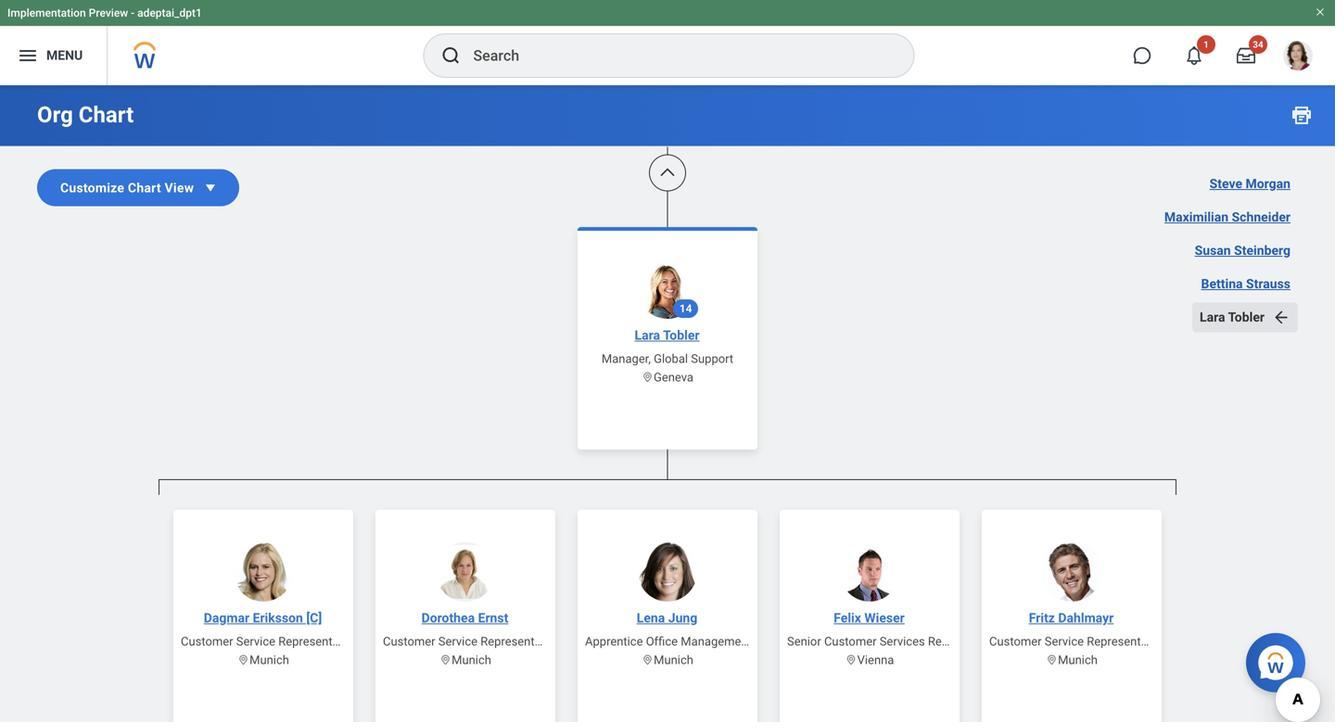 Task type: vqa. For each thing, say whether or not it's contained in the screenshot.
Change Selection icon
no



Task type: locate. For each thing, give the bounding box(es) containing it.
fritz dahlmayr link
[[1022, 609, 1121, 628]]

0 horizontal spatial location image
[[642, 654, 654, 666]]

1 horizontal spatial lara
[[1200, 310, 1225, 325]]

apprentice
[[585, 635, 643, 649]]

service
[[236, 635, 275, 649], [438, 635, 478, 649], [1045, 635, 1084, 649]]

representative right services
[[928, 635, 1008, 649]]

4 representative from the left
[[1087, 635, 1167, 649]]

org
[[37, 102, 73, 128]]

0 horizontal spatial lara
[[635, 328, 660, 343]]

service for dorothea
[[438, 635, 478, 649]]

wieser
[[865, 611, 905, 626]]

1 horizontal spatial tobler
[[1228, 310, 1265, 325]]

chart right org
[[79, 102, 134, 128]]

dorothea ernst link
[[414, 609, 516, 628]]

1 horizontal spatial location image
[[1046, 654, 1058, 666]]

1 vertical spatial lara tobler
[[635, 328, 700, 343]]

tobler
[[1228, 310, 1265, 325], [663, 328, 700, 343]]

1 customer from the left
[[181, 635, 233, 649]]

4 munich from the left
[[1058, 653, 1098, 667]]

lara tobler
[[1200, 310, 1265, 325], [635, 328, 700, 343]]

1 horizontal spatial lara tobler
[[1200, 310, 1265, 325]]

lara down bettina
[[1200, 310, 1225, 325]]

representative down [c]
[[278, 635, 358, 649]]

1 horizontal spatial customer service representative
[[383, 635, 560, 649]]

chart left "view"
[[128, 180, 161, 195]]

location image for dagmar
[[237, 654, 250, 666]]

org chart main content
[[0, 0, 1335, 722]]

service down 'fritz dahlmayr' link at the bottom right of the page
[[1045, 635, 1084, 649]]

0 vertical spatial lara tobler
[[1200, 310, 1265, 325]]

customer down fritz
[[989, 635, 1042, 649]]

3 service from the left
[[1045, 635, 1084, 649]]

chart
[[79, 102, 134, 128], [128, 180, 161, 195]]

1 vertical spatial chart
[[128, 180, 161, 195]]

chart for customize
[[128, 180, 161, 195]]

location image for dorothea
[[440, 654, 452, 666]]

menu banner
[[0, 0, 1335, 85]]

2 location image from the left
[[1046, 654, 1058, 666]]

tobler up global
[[663, 328, 700, 343]]

schneider
[[1232, 210, 1291, 225]]

2 munich from the left
[[452, 653, 491, 667]]

steve morgan
[[1210, 176, 1291, 191]]

service down dagmar eriksson [c] link
[[236, 635, 275, 649]]

representative down dahlmayr
[[1087, 635, 1167, 649]]

0 vertical spatial chart
[[79, 102, 134, 128]]

3 customer from the left
[[824, 635, 877, 649]]

location image for felix
[[845, 654, 857, 666]]

3 customer service representative from the left
[[989, 635, 1167, 649]]

4 customer from the left
[[989, 635, 1042, 649]]

implementation
[[7, 6, 86, 19]]

1 button
[[1174, 35, 1216, 76]]

lara tobler up manager, global support
[[635, 328, 700, 343]]

location image
[[642, 654, 654, 666], [1046, 654, 1058, 666]]

customer down dorothea
[[383, 635, 435, 649]]

lara tobler down bettina
[[1200, 310, 1265, 325]]

felix wieser
[[834, 611, 905, 626]]

dorothea ernst
[[422, 611, 508, 626]]

14
[[679, 302, 692, 315]]

representative for dorothea ernst
[[481, 635, 560, 649]]

lara inside button
[[1200, 310, 1225, 325]]

0 vertical spatial lara
[[1200, 310, 1225, 325]]

representative down ernst
[[481, 635, 560, 649]]

service down dorothea ernst link
[[438, 635, 478, 649]]

tobler down bettina strauss button
[[1228, 310, 1265, 325]]

1 customer service representative from the left
[[181, 635, 358, 649]]

fritz dahlmayr
[[1029, 611, 1114, 626]]

Search Workday  search field
[[473, 35, 876, 76]]

fritz
[[1029, 611, 1055, 626]]

manager,
[[602, 352, 651, 366]]

munich down dorothea ernst link
[[452, 653, 491, 667]]

chart inside button
[[128, 180, 161, 195]]

2 customer service representative from the left
[[383, 635, 560, 649]]

customer service representative down 'fritz dahlmayr' link at the bottom right of the page
[[989, 635, 1167, 649]]

munich
[[250, 653, 289, 667], [452, 653, 491, 667], [654, 653, 694, 667], [1058, 653, 1098, 667]]

0 horizontal spatial customer service representative
[[181, 635, 358, 649]]

customer down dagmar
[[181, 635, 233, 649]]

customize chart view
[[60, 180, 194, 195]]

1 location image from the left
[[642, 654, 654, 666]]

bettina
[[1201, 276, 1243, 292]]

customer service representative
[[181, 635, 358, 649], [383, 635, 560, 649], [989, 635, 1167, 649]]

lara
[[1200, 310, 1225, 325], [635, 328, 660, 343]]

location image for lara
[[642, 371, 654, 383]]

customer down felix
[[824, 635, 877, 649]]

customer service representative down dorothea ernst link
[[383, 635, 560, 649]]

lara up manager, global support
[[635, 328, 660, 343]]

caret down image
[[201, 179, 220, 197]]

susan steinberg
[[1195, 243, 1291, 258]]

munich down 'fritz dahlmayr' link at the bottom right of the page
[[1058, 653, 1098, 667]]

location image down fritz
[[1046, 654, 1058, 666]]

0 vertical spatial tobler
[[1228, 310, 1265, 325]]

maximilian schneider button
[[1157, 203, 1298, 232]]

search image
[[440, 45, 462, 67]]

customer
[[181, 635, 233, 649], [383, 635, 435, 649], [824, 635, 877, 649], [989, 635, 1042, 649]]

customer for fritz dahlmayr
[[989, 635, 1042, 649]]

customer for dorothea ernst
[[383, 635, 435, 649]]

2 horizontal spatial service
[[1045, 635, 1084, 649]]

location image down felix
[[845, 654, 857, 666]]

strauss
[[1246, 276, 1291, 292]]

print org chart image
[[1291, 104, 1313, 126]]

1 horizontal spatial service
[[438, 635, 478, 649]]

customer for dagmar eriksson [c]
[[181, 635, 233, 649]]

location image down office
[[642, 654, 654, 666]]

location image down dorothea
[[440, 654, 452, 666]]

0 horizontal spatial tobler
[[663, 328, 700, 343]]

munich down dagmar eriksson [c] link
[[250, 653, 289, 667]]

location image for lena
[[642, 654, 654, 666]]

0 horizontal spatial service
[[236, 635, 275, 649]]

steinberg
[[1234, 243, 1291, 258]]

representative
[[278, 635, 358, 649], [481, 635, 560, 649], [928, 635, 1008, 649], [1087, 635, 1167, 649]]

arrow left image
[[1272, 308, 1291, 327]]

lena jung
[[637, 611, 698, 626]]

ernst
[[478, 611, 508, 626]]

location image down manager, global support
[[642, 371, 654, 383]]

2 representative from the left
[[481, 635, 560, 649]]

lara tobler inside button
[[1200, 310, 1265, 325]]

2 customer from the left
[[383, 635, 435, 649]]

3 munich from the left
[[654, 653, 694, 667]]

1 service from the left
[[236, 635, 275, 649]]

customer service representative down dagmar eriksson [c] link
[[181, 635, 358, 649]]

service for fritz
[[1045, 635, 1084, 649]]

location image down dagmar
[[237, 654, 250, 666]]

1 munich from the left
[[250, 653, 289, 667]]

munich down apprentice office management
[[654, 653, 694, 667]]

1 representative from the left
[[278, 635, 358, 649]]

lena jung link
[[629, 609, 705, 628]]

morgan
[[1246, 176, 1291, 191]]

2 service from the left
[[438, 635, 478, 649]]

lara tobler, lara tobler, 14 direct reports element
[[159, 495, 1177, 722]]

customize
[[60, 180, 124, 195]]

global
[[654, 352, 688, 366]]

2 horizontal spatial customer service representative
[[989, 635, 1167, 649]]

steve morgan button
[[1202, 169, 1298, 199]]

lara tobler link
[[627, 326, 707, 345]]

location image
[[642, 371, 654, 383], [237, 654, 250, 666], [440, 654, 452, 666], [845, 654, 857, 666]]



Task type: describe. For each thing, give the bounding box(es) containing it.
implementation preview -   adeptai_dpt1
[[7, 6, 202, 19]]

34 button
[[1226, 35, 1268, 76]]

menu
[[46, 48, 83, 63]]

bettina strauss button
[[1194, 269, 1298, 299]]

lara tobler button
[[1193, 303, 1298, 332]]

org chart
[[37, 102, 134, 128]]

view
[[165, 180, 194, 195]]

34
[[1253, 39, 1264, 50]]

customer service representative for ernst
[[383, 635, 560, 649]]

3 representative from the left
[[928, 635, 1008, 649]]

eriksson
[[253, 611, 303, 626]]

bettina strauss
[[1201, 276, 1291, 292]]

profile logan mcneil image
[[1283, 41, 1313, 74]]

customer service representative for dahlmayr
[[989, 635, 1167, 649]]

customize chart view button
[[37, 169, 239, 206]]

jung
[[668, 611, 698, 626]]

munich for jung
[[654, 653, 694, 667]]

tobler inside button
[[1228, 310, 1265, 325]]

felix
[[834, 611, 861, 626]]

maximilian
[[1165, 210, 1229, 225]]

0 horizontal spatial lara tobler
[[635, 328, 700, 343]]

close environment banner image
[[1315, 6, 1326, 18]]

lena
[[637, 611, 665, 626]]

adeptai_dpt1
[[137, 6, 202, 19]]

office
[[646, 635, 678, 649]]

dagmar eriksson [c] link
[[196, 609, 329, 628]]

services
[[880, 635, 925, 649]]

customer service representative for eriksson
[[181, 635, 358, 649]]

senior
[[787, 635, 821, 649]]

justify image
[[17, 45, 39, 67]]

service for dagmar
[[236, 635, 275, 649]]

representative for dagmar eriksson [c]
[[278, 635, 358, 649]]

inbox large image
[[1237, 46, 1256, 65]]

steve
[[1210, 176, 1243, 191]]

susan steinberg button
[[1188, 236, 1298, 266]]

chart for org
[[79, 102, 134, 128]]

[c]
[[306, 611, 322, 626]]

location image for fritz
[[1046, 654, 1058, 666]]

munich for ernst
[[452, 653, 491, 667]]

dagmar
[[204, 611, 250, 626]]

apprentice office management
[[585, 635, 752, 649]]

manager, global support
[[602, 352, 734, 366]]

vienna
[[857, 653, 894, 667]]

felix wieser link
[[826, 609, 912, 628]]

susan
[[1195, 243, 1231, 258]]

dagmar eriksson [c]
[[204, 611, 322, 626]]

munich for eriksson
[[250, 653, 289, 667]]

representative for fritz dahlmayr
[[1087, 635, 1167, 649]]

management
[[681, 635, 752, 649]]

maximilian schneider
[[1165, 210, 1291, 225]]

1
[[1204, 39, 1209, 50]]

-
[[131, 6, 135, 19]]

geneva
[[654, 370, 694, 384]]

support
[[691, 352, 734, 366]]

menu button
[[0, 26, 107, 85]]

dorothea
[[422, 611, 475, 626]]

senior customer services representative
[[787, 635, 1008, 649]]

preview
[[89, 6, 128, 19]]

munich for dahlmayr
[[1058, 653, 1098, 667]]

chevron up image
[[658, 164, 677, 182]]

notifications large image
[[1185, 46, 1204, 65]]

dahlmayr
[[1058, 611, 1114, 626]]

1 vertical spatial lara
[[635, 328, 660, 343]]

1 vertical spatial tobler
[[663, 328, 700, 343]]



